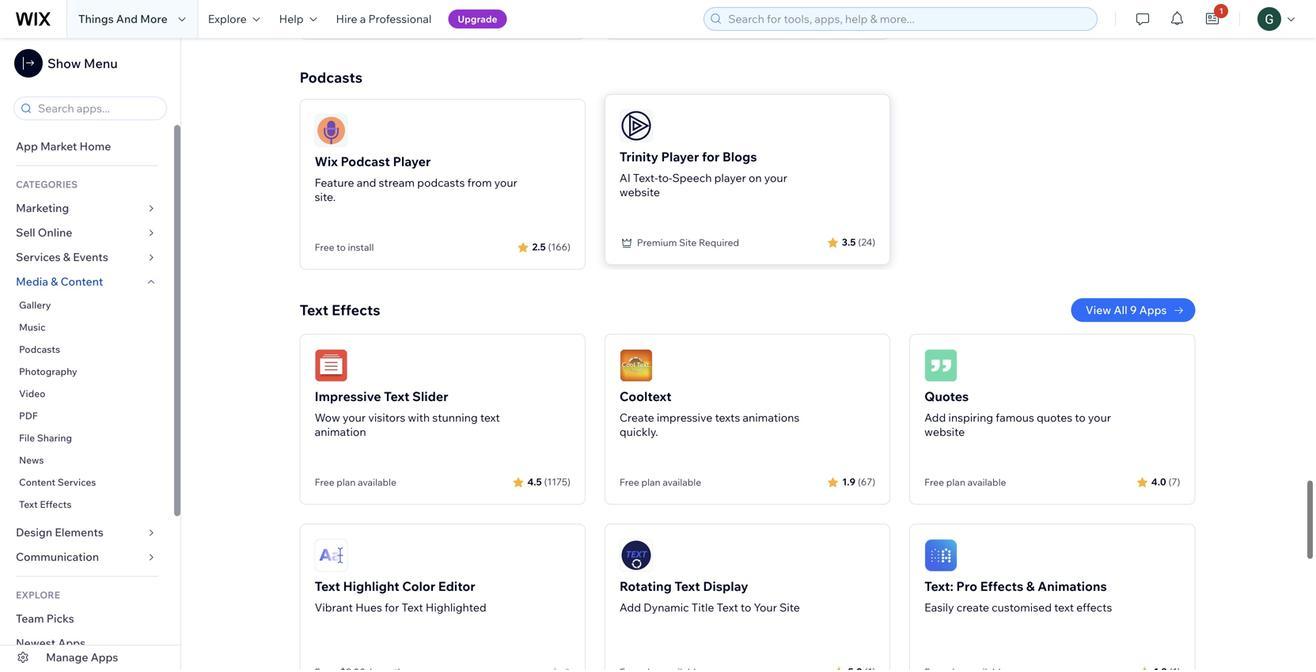 Task type: describe. For each thing, give the bounding box(es) containing it.
text for effects
[[1055, 601, 1075, 615]]

free plan available for add
[[925, 477, 1007, 489]]

professional
[[369, 12, 432, 26]]

9
[[1131, 303, 1138, 317]]

design
[[16, 526, 52, 540]]

all
[[1114, 303, 1128, 317]]

text down display
[[717, 601, 739, 615]]

cooltext
[[620, 389, 672, 405]]

stunning
[[433, 411, 478, 425]]

free for create
[[620, 477, 640, 489]]

show menu
[[48, 55, 118, 71]]

available for slider
[[358, 477, 397, 489]]

to inside quotes add inspiring famous quotes to your website
[[1076, 411, 1086, 425]]

gallery
[[19, 299, 51, 311]]

text: pro effects & animations easily create customised text effects
[[925, 579, 1113, 615]]

help button
[[270, 0, 327, 38]]

0 vertical spatial content
[[61, 275, 103, 289]]

upgrade
[[458, 13, 498, 25]]

services & events
[[16, 250, 108, 264]]

inspiring
[[949, 411, 994, 425]]

video
[[19, 388, 45, 400]]

animation
[[315, 425, 366, 439]]

team picks link
[[0, 607, 174, 632]]

4.0
[[1152, 476, 1167, 488]]

news
[[19, 455, 44, 466]]

for inside text highlight color editor vibrant hues for text highlighted
[[385, 601, 399, 615]]

text effects link
[[0, 494, 174, 516]]

install
[[348, 242, 374, 253]]

editor
[[439, 579, 476, 595]]

plan for add
[[947, 477, 966, 489]]

online
[[38, 226, 72, 240]]

app market home link
[[0, 135, 174, 159]]

manage apps
[[46, 651, 118, 665]]

apps inside the view all 9 apps link
[[1140, 303, 1168, 317]]

(24)
[[859, 236, 876, 248]]

slider
[[413, 389, 449, 405]]

text up vibrant
[[315, 579, 340, 595]]

text effects inside sidebar element
[[19, 499, 72, 511]]

customised
[[992, 601, 1052, 615]]

events
[[73, 250, 108, 264]]

hire a professional
[[336, 12, 432, 26]]

wix podcast player feature and stream podcasts from your site.
[[315, 154, 518, 204]]

pdf link
[[0, 405, 174, 428]]

marketing link
[[0, 196, 174, 221]]

sell
[[16, 226, 35, 240]]

0 horizontal spatial site
[[680, 237, 697, 249]]

sidebar element
[[0, 38, 181, 671]]

pdf
[[19, 410, 38, 422]]

newest apps
[[16, 637, 86, 651]]

display
[[703, 579, 749, 595]]

and
[[116, 12, 138, 26]]

required
[[699, 237, 740, 249]]

speech
[[673, 171, 712, 185]]

(1175)
[[545, 476, 571, 488]]

team picks
[[16, 612, 74, 626]]

Search apps... field
[[33, 97, 162, 120]]

rotating text display add dynamic title text to your site
[[620, 579, 800, 615]]

apps for newest apps
[[58, 637, 86, 651]]

music link
[[0, 317, 174, 339]]

& for media
[[51, 275, 58, 289]]

text: pro effects & animations logo image
[[925, 539, 958, 573]]

and
[[357, 176, 376, 190]]

2.5 (166)
[[533, 241, 571, 253]]

pro
[[957, 579, 978, 595]]

show menu button
[[14, 49, 118, 78]]

1
[[1220, 6, 1224, 16]]

wix podcast player logo image
[[315, 114, 348, 147]]

website inside quotes add inspiring famous quotes to your website
[[925, 425, 965, 439]]

quotes
[[1037, 411, 1073, 425]]

impressive text slider wow your visitors with stunning text animation
[[315, 389, 500, 439]]

your inside quotes add inspiring famous quotes to your website
[[1089, 411, 1112, 425]]

text highlight color editor vibrant hues for text highlighted
[[315, 579, 487, 615]]

1 vertical spatial services
[[58, 477, 96, 489]]

a
[[360, 12, 366, 26]]

impressive
[[315, 389, 381, 405]]

video link
[[0, 383, 174, 405]]

podcasts
[[417, 176, 465, 190]]

wix
[[315, 154, 338, 169]]

rotating text display logo image
[[620, 539, 653, 573]]

create
[[957, 601, 990, 615]]

available for inspiring
[[968, 477, 1007, 489]]

trinity player for blogs ai text-to-speech player on your website
[[620, 149, 788, 199]]

impressive text slider logo image
[[315, 349, 348, 382]]

podcasts inside podcasts "link"
[[19, 344, 60, 356]]

(67)
[[858, 476, 876, 488]]

your inside impressive text slider wow your visitors with stunning text animation
[[343, 411, 366, 425]]

from
[[468, 176, 492, 190]]

file
[[19, 432, 35, 444]]

show
[[48, 55, 81, 71]]

view
[[1086, 303, 1112, 317]]

effects inside text: pro effects & animations easily create customised text effects
[[981, 579, 1024, 595]]

1 button
[[1196, 0, 1231, 38]]

(7)
[[1169, 476, 1181, 488]]

wow
[[315, 411, 340, 425]]

plan for create
[[642, 477, 661, 489]]

feature
[[315, 176, 354, 190]]

sell online link
[[0, 221, 174, 245]]

hire
[[336, 12, 358, 26]]

app
[[16, 139, 38, 153]]

manage apps link
[[0, 646, 181, 671]]

manage
[[46, 651, 88, 665]]

text up impressive text slider logo
[[300, 301, 329, 319]]

file sharing
[[19, 432, 72, 444]]

view all 9 apps
[[1086, 303, 1168, 317]]

media & content link
[[0, 270, 174, 295]]



Task type: locate. For each thing, give the bounding box(es) containing it.
player inside wix podcast player feature and stream podcasts from your site.
[[393, 154, 431, 169]]

1 horizontal spatial apps
[[91, 651, 118, 665]]

website down text-
[[620, 185, 660, 199]]

to left install
[[337, 242, 346, 253]]

text inside impressive text slider wow your visitors with stunning text animation
[[384, 389, 410, 405]]

text down color
[[402, 601, 423, 615]]

things and more
[[78, 12, 168, 26]]

apps up manage
[[58, 637, 86, 651]]

site right your
[[780, 601, 800, 615]]

0 horizontal spatial text
[[481, 411, 500, 425]]

upgrade button
[[448, 10, 507, 29]]

add down quotes at the bottom right of page
[[925, 411, 947, 425]]

effects inside sidebar element
[[40, 499, 72, 511]]

1 horizontal spatial text
[[1055, 601, 1075, 615]]

available down animation at left
[[358, 477, 397, 489]]

1 vertical spatial podcasts
[[19, 344, 60, 356]]

2 vertical spatial apps
[[91, 651, 118, 665]]

2 horizontal spatial &
[[1027, 579, 1035, 595]]

4.5 (1175)
[[528, 476, 571, 488]]

categories
[[16, 179, 78, 190]]

text for slider
[[481, 411, 500, 425]]

available down inspiring
[[968, 477, 1007, 489]]

1 horizontal spatial player
[[662, 149, 700, 165]]

1 vertical spatial site
[[780, 601, 800, 615]]

effects up impressive text slider logo
[[332, 301, 380, 319]]

0 horizontal spatial to
[[337, 242, 346, 253]]

2 vertical spatial &
[[1027, 579, 1035, 595]]

0 vertical spatial add
[[925, 411, 947, 425]]

quotes
[[925, 389, 969, 405]]

0 horizontal spatial free plan available
[[315, 477, 397, 489]]

2 horizontal spatial to
[[1076, 411, 1086, 425]]

easily
[[925, 601, 955, 615]]

available down impressive
[[663, 477, 702, 489]]

animations
[[743, 411, 800, 425]]

to right quotes
[[1076, 411, 1086, 425]]

your inside trinity player for blogs ai text-to-speech player on your website
[[765, 171, 788, 185]]

text inside impressive text slider wow your visitors with stunning text animation
[[481, 411, 500, 425]]

2 horizontal spatial free plan available
[[925, 477, 1007, 489]]

your right on
[[765, 171, 788, 185]]

0 horizontal spatial add
[[620, 601, 641, 615]]

content down services & events link
[[61, 275, 103, 289]]

0 vertical spatial to
[[337, 242, 346, 253]]

design elements link
[[0, 521, 174, 546]]

0 horizontal spatial available
[[358, 477, 397, 489]]

hues
[[356, 601, 382, 615]]

0 horizontal spatial player
[[393, 154, 431, 169]]

& inside text: pro effects & animations easily create customised text effects
[[1027, 579, 1035, 595]]

apps for manage apps
[[91, 651, 118, 665]]

your inside wix podcast player feature and stream podcasts from your site.
[[495, 176, 518, 190]]

picks
[[47, 612, 74, 626]]

add
[[925, 411, 947, 425], [620, 601, 641, 615]]

with
[[408, 411, 430, 425]]

1 horizontal spatial &
[[63, 250, 70, 264]]

1 horizontal spatial content
[[61, 275, 103, 289]]

1 horizontal spatial to
[[741, 601, 752, 615]]

text up title in the right bottom of the page
[[675, 579, 701, 595]]

text
[[481, 411, 500, 425], [1055, 601, 1075, 615]]

1 plan from the left
[[337, 477, 356, 489]]

free down animation at left
[[315, 477, 335, 489]]

& up customised
[[1027, 579, 1035, 595]]

podcasts up wix podcast player logo
[[300, 68, 363, 86]]

your up animation at left
[[343, 411, 366, 425]]

your
[[754, 601, 778, 615]]

0 vertical spatial &
[[63, 250, 70, 264]]

services down news "link"
[[58, 477, 96, 489]]

2 free plan available from the left
[[620, 477, 702, 489]]

to-
[[659, 171, 673, 185]]

photography
[[19, 366, 77, 378]]

free
[[315, 242, 335, 253], [315, 477, 335, 489], [620, 477, 640, 489], [925, 477, 945, 489]]

quotes add inspiring famous quotes to your website
[[925, 389, 1112, 439]]

1 vertical spatial text
[[1055, 601, 1075, 615]]

player
[[662, 149, 700, 165], [393, 154, 431, 169]]

text effects up impressive text slider logo
[[300, 301, 380, 319]]

text up design
[[19, 499, 38, 511]]

free for podcast
[[315, 242, 335, 253]]

free plan available down animation at left
[[315, 477, 397, 489]]

2 vertical spatial to
[[741, 601, 752, 615]]

newest apps link
[[0, 632, 174, 656]]

more
[[140, 12, 168, 26]]

premium
[[637, 237, 677, 249]]

1 vertical spatial add
[[620, 601, 641, 615]]

1 vertical spatial to
[[1076, 411, 1086, 425]]

animations
[[1038, 579, 1108, 595]]

0 horizontal spatial content
[[19, 477, 55, 489]]

1 vertical spatial effects
[[40, 499, 72, 511]]

premium site required
[[637, 237, 740, 249]]

1.9
[[843, 476, 856, 488]]

media & content
[[16, 275, 103, 289]]

3 available from the left
[[968, 477, 1007, 489]]

text effects down content services
[[19, 499, 72, 511]]

cooltext logo image
[[620, 349, 653, 382]]

services
[[16, 250, 61, 264], [58, 477, 96, 489]]

0 vertical spatial site
[[680, 237, 697, 249]]

2 horizontal spatial plan
[[947, 477, 966, 489]]

cooltext create impressive texts animations quickly.
[[620, 389, 800, 439]]

website inside trinity player for blogs ai text-to-speech player on your website
[[620, 185, 660, 199]]

0 vertical spatial services
[[16, 250, 61, 264]]

quotes logo image
[[925, 349, 958, 382]]

free for add
[[925, 477, 945, 489]]

0 vertical spatial apps
[[1140, 303, 1168, 317]]

0 vertical spatial text
[[481, 411, 500, 425]]

0 horizontal spatial for
[[385, 601, 399, 615]]

highlight
[[343, 579, 400, 595]]

free plan available for create
[[620, 477, 702, 489]]

file sharing link
[[0, 428, 174, 450]]

sell online
[[16, 226, 72, 240]]

podcasts down the music
[[19, 344, 60, 356]]

visitors
[[368, 411, 406, 425]]

market
[[40, 139, 77, 153]]

4.0 (7)
[[1152, 476, 1181, 488]]

menu
[[84, 55, 118, 71]]

1 horizontal spatial podcasts
[[300, 68, 363, 86]]

1 vertical spatial for
[[385, 601, 399, 615]]

2 horizontal spatial effects
[[981, 579, 1024, 595]]

1 horizontal spatial effects
[[332, 301, 380, 319]]

available for impressive
[[663, 477, 702, 489]]

your right from
[[495, 176, 518, 190]]

player up speech
[[662, 149, 700, 165]]

3.5
[[842, 236, 856, 248]]

apps inside manage apps "link"
[[91, 651, 118, 665]]

0 horizontal spatial &
[[51, 275, 58, 289]]

player up stream
[[393, 154, 431, 169]]

rotating
[[620, 579, 672, 595]]

elements
[[55, 526, 104, 540]]

effects
[[1077, 601, 1113, 615]]

2 plan from the left
[[642, 477, 661, 489]]

explore
[[16, 590, 60, 601]]

hire a professional link
[[327, 0, 441, 38]]

0 horizontal spatial text effects
[[19, 499, 72, 511]]

text up the 'visitors'
[[384, 389, 410, 405]]

1 vertical spatial website
[[925, 425, 965, 439]]

0 vertical spatial for
[[702, 149, 720, 165]]

free plan available down inspiring
[[925, 477, 1007, 489]]

1 horizontal spatial for
[[702, 149, 720, 165]]

3 free plan available from the left
[[925, 477, 1007, 489]]

services & events link
[[0, 245, 174, 270]]

for right hues
[[385, 601, 399, 615]]

vibrant
[[315, 601, 353, 615]]

2 horizontal spatial apps
[[1140, 303, 1168, 317]]

effects up customised
[[981, 579, 1024, 595]]

apps inside newest apps link
[[58, 637, 86, 651]]

plan for text
[[337, 477, 356, 489]]

on
[[749, 171, 762, 185]]

1 horizontal spatial website
[[925, 425, 965, 439]]

0 horizontal spatial podcasts
[[19, 344, 60, 356]]

your right quotes
[[1089, 411, 1112, 425]]

text down "animations"
[[1055, 601, 1075, 615]]

text right stunning
[[481, 411, 500, 425]]

trinity player for blogs logo image
[[620, 109, 653, 143]]

0 horizontal spatial effects
[[40, 499, 72, 511]]

text inside text: pro effects & animations easily create customised text effects
[[1055, 601, 1075, 615]]

1 available from the left
[[358, 477, 397, 489]]

free right "(67)"
[[925, 477, 945, 489]]

apps right '9'
[[1140, 303, 1168, 317]]

0 vertical spatial podcasts
[[300, 68, 363, 86]]

trinity
[[620, 149, 659, 165]]

for up speech
[[702, 149, 720, 165]]

podcasts
[[300, 68, 363, 86], [19, 344, 60, 356]]

for inside trinity player for blogs ai text-to-speech player on your website
[[702, 149, 720, 165]]

explore
[[208, 12, 247, 26]]

1 free plan available from the left
[[315, 477, 397, 489]]

to inside rotating text display add dynamic title text to your site
[[741, 601, 752, 615]]

2 horizontal spatial available
[[968, 477, 1007, 489]]

create
[[620, 411, 655, 425]]

effects
[[332, 301, 380, 319], [40, 499, 72, 511], [981, 579, 1024, 595]]

blogs
[[723, 149, 757, 165]]

communication link
[[0, 546, 174, 570]]

free plan available down quickly.
[[620, 477, 702, 489]]

&
[[63, 250, 70, 264], [51, 275, 58, 289], [1027, 579, 1035, 595]]

0 horizontal spatial plan
[[337, 477, 356, 489]]

0 horizontal spatial apps
[[58, 637, 86, 651]]

site inside rotating text display add dynamic title text to your site
[[780, 601, 800, 615]]

free to install
[[315, 242, 374, 253]]

content services
[[19, 477, 96, 489]]

1 horizontal spatial plan
[[642, 477, 661, 489]]

podcasts link
[[0, 339, 174, 361]]

1.9 (67)
[[843, 476, 876, 488]]

0 vertical spatial website
[[620, 185, 660, 199]]

text inside sidebar element
[[19, 499, 38, 511]]

ai
[[620, 171, 631, 185]]

0 vertical spatial text effects
[[300, 301, 380, 319]]

plan down animation at left
[[337, 477, 356, 489]]

effects down content services
[[40, 499, 72, 511]]

color
[[402, 579, 436, 595]]

apps right manage
[[91, 651, 118, 665]]

quickly.
[[620, 425, 659, 439]]

free plan available for text
[[315, 477, 397, 489]]

Search for tools, apps, help & more... field
[[724, 8, 1093, 30]]

to left your
[[741, 601, 752, 615]]

1 horizontal spatial add
[[925, 411, 947, 425]]

1 vertical spatial apps
[[58, 637, 86, 651]]

0 vertical spatial effects
[[332, 301, 380, 319]]

2.5
[[533, 241, 546, 253]]

3 plan from the left
[[947, 477, 966, 489]]

1 horizontal spatial free plan available
[[620, 477, 702, 489]]

plan down inspiring
[[947, 477, 966, 489]]

& left the events
[[63, 250, 70, 264]]

music
[[19, 322, 46, 333]]

plan down quickly.
[[642, 477, 661, 489]]

free for text
[[315, 477, 335, 489]]

free down quickly.
[[620, 477, 640, 489]]

add inside quotes add inspiring famous quotes to your website
[[925, 411, 947, 425]]

1 horizontal spatial text effects
[[300, 301, 380, 319]]

text highlight color editor logo image
[[315, 539, 348, 573]]

gallery link
[[0, 295, 174, 317]]

1 vertical spatial content
[[19, 477, 55, 489]]

0 horizontal spatial website
[[620, 185, 660, 199]]

2 vertical spatial effects
[[981, 579, 1024, 595]]

content services link
[[0, 472, 174, 494]]

services down 'sell online'
[[16, 250, 61, 264]]

1 vertical spatial &
[[51, 275, 58, 289]]

player inside trinity player for blogs ai text-to-speech player on your website
[[662, 149, 700, 165]]

site right premium
[[680, 237, 697, 249]]

content down news
[[19, 477, 55, 489]]

add down "rotating"
[[620, 601, 641, 615]]

& right media
[[51, 275, 58, 289]]

sharing
[[37, 432, 72, 444]]

for
[[702, 149, 720, 165], [385, 601, 399, 615]]

1 horizontal spatial available
[[663, 477, 702, 489]]

1 horizontal spatial site
[[780, 601, 800, 615]]

& for services
[[63, 250, 70, 264]]

1 vertical spatial text effects
[[19, 499, 72, 511]]

your
[[765, 171, 788, 185], [495, 176, 518, 190], [343, 411, 366, 425], [1089, 411, 1112, 425]]

website down inspiring
[[925, 425, 965, 439]]

3.5 (24)
[[842, 236, 876, 248]]

add inside rotating text display add dynamic title text to your site
[[620, 601, 641, 615]]

free left install
[[315, 242, 335, 253]]

2 available from the left
[[663, 477, 702, 489]]

text:
[[925, 579, 954, 595]]



Task type: vqa. For each thing, say whether or not it's contained in the screenshot.
Search... field
no



